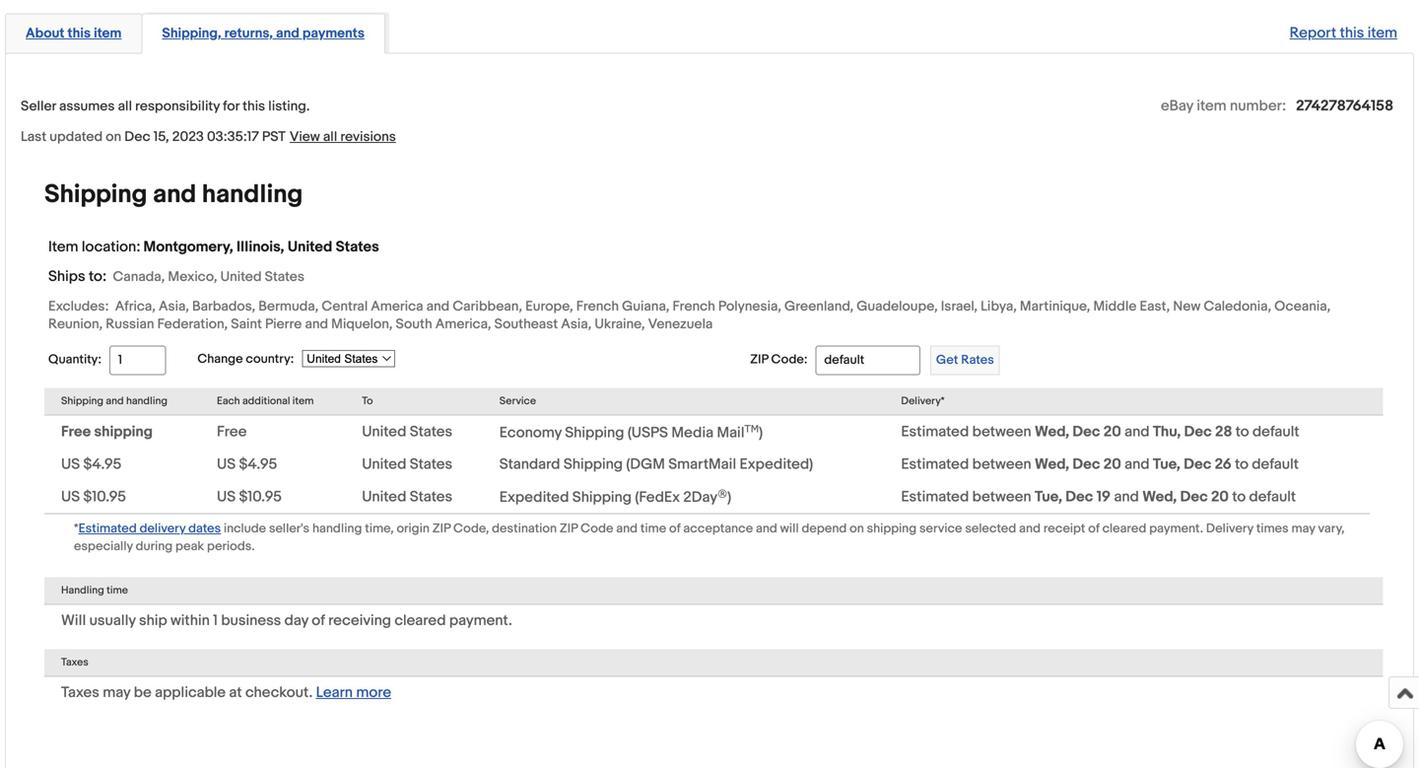 Task type: describe. For each thing, give the bounding box(es) containing it.
location:
[[82, 238, 141, 256]]

montgomery,
[[143, 238, 233, 256]]

pst
[[262, 129, 286, 145]]

code:
[[772, 352, 808, 367]]

standard
[[500, 456, 561, 473]]

0 horizontal spatial time
[[107, 584, 128, 597]]

1 french from the left
[[577, 298, 619, 315]]

israel,
[[941, 298, 978, 315]]

and right 19 at the bottom right of page
[[1115, 488, 1140, 506]]

learn more link
[[316, 684, 391, 702]]

2 vertical spatial wed,
[[1143, 488, 1178, 506]]

shipping, returns, and payments button
[[162, 24, 365, 43]]

listing.
[[268, 98, 310, 115]]

times
[[1257, 521, 1289, 537]]

2 horizontal spatial zip
[[751, 352, 769, 367]]

1 vertical spatial shipping and handling
[[61, 395, 168, 408]]

and left will
[[756, 521, 778, 537]]

seller assumes all responsibility for this listing.
[[21, 98, 310, 115]]

rates
[[962, 353, 995, 368]]

20 for tue,
[[1104, 456, 1122, 473]]

report this item
[[1290, 24, 1398, 42]]

and down estimated between wed, dec 20 and thu, dec 28 to default
[[1125, 456, 1150, 473]]

federation,
[[157, 316, 228, 333]]

checkout.
[[245, 684, 313, 702]]

1 vertical spatial payment.
[[449, 612, 512, 630]]

get rates
[[937, 353, 995, 368]]

0 vertical spatial shipping and handling
[[44, 179, 303, 210]]

estimated delivery dates link
[[79, 519, 221, 537]]

and left receipt
[[1020, 521, 1041, 537]]

to for 28
[[1236, 423, 1250, 441]]

2 us $10.95 from the left
[[217, 488, 282, 506]]

1 horizontal spatial this
[[243, 98, 265, 115]]

2 horizontal spatial of
[[1089, 521, 1100, 537]]

bermuda,
[[259, 298, 319, 315]]

us up *
[[61, 488, 80, 506]]

taxes for taxes
[[61, 656, 88, 669]]

libya,
[[981, 298, 1017, 315]]

0 horizontal spatial tue,
[[1035, 488, 1063, 506]]

america
[[371, 298, 424, 315]]

saint
[[231, 316, 262, 333]]

and right code
[[617, 521, 638, 537]]

20 for thu,
[[1104, 423, 1122, 441]]

wed, for tue, dec 26
[[1035, 456, 1070, 473]]

seller
[[21, 98, 56, 115]]

estimated between wed, dec 20 and tue, dec 26 to default
[[902, 456, 1300, 473]]

0 vertical spatial asia,
[[159, 298, 189, 315]]

and up south
[[427, 298, 450, 315]]

1 vertical spatial may
[[103, 684, 130, 702]]

dec up the 'delivery'
[[1181, 488, 1209, 506]]

handling inside include seller's handling time, origin zip code, destination zip code and time of acceptance and will depend on shipping service selected and receipt of cleared payment. delivery times may vary, especially during peak periods.
[[313, 521, 362, 537]]

to for 26
[[1236, 456, 1249, 473]]

oceania,
[[1275, 298, 1331, 315]]

central
[[322, 298, 368, 315]]

mail
[[717, 424, 745, 442]]

day
[[285, 612, 309, 630]]

each additional item
[[217, 395, 314, 408]]

1 $10.95 from the left
[[83, 488, 126, 506]]

dec up the estimated between wed, dec 20 and tue, dec 26 to default
[[1073, 423, 1101, 441]]

learn
[[316, 684, 353, 702]]

shipping for standard
[[564, 456, 623, 473]]

payments
[[303, 25, 365, 42]]

dec left '26'
[[1184, 456, 1212, 473]]

1 $4.95 from the left
[[83, 456, 122, 473]]

will
[[781, 521, 799, 537]]

destination
[[492, 521, 557, 537]]

caribbean,
[[453, 298, 523, 315]]

united inside ships to: canada, mexico, united states
[[220, 269, 262, 285]]

revisions
[[341, 129, 396, 145]]

about this item
[[26, 25, 122, 42]]

(usps
[[628, 424, 669, 442]]

usually
[[89, 612, 136, 630]]

united for us $10.95
[[362, 488, 407, 506]]

) inside the economy shipping (usps media mail tm )
[[759, 424, 763, 442]]

responsibility
[[135, 98, 220, 115]]

item location: montgomery, illinois, united states
[[48, 238, 379, 256]]

more
[[356, 684, 391, 702]]

2 french from the left
[[673, 298, 716, 315]]

be
[[134, 684, 152, 702]]

to
[[362, 395, 373, 408]]

free shipping
[[61, 423, 153, 441]]

free for free shipping
[[61, 423, 91, 441]]

1
[[213, 612, 218, 630]]

vary,
[[1319, 521, 1345, 537]]

miquelon,
[[331, 316, 393, 333]]

dec left 28
[[1185, 423, 1213, 441]]

zip code:
[[751, 352, 808, 367]]

15,
[[154, 129, 169, 145]]

estimated for estimated between wed, dec 20 and thu, dec 28 to default
[[902, 423, 970, 441]]

acceptance
[[684, 521, 753, 537]]

this for about
[[68, 25, 91, 42]]

united states for expedited
[[362, 488, 453, 506]]

0 horizontal spatial of
[[312, 612, 325, 630]]

estimated between tue, dec 19 and wed, dec 20 to default
[[902, 488, 1297, 506]]

1 horizontal spatial handling
[[202, 179, 303, 210]]

may inside include seller's handling time, origin zip code, destination zip code and time of acceptance and will depend on shipping service selected and receipt of cleared payment. delivery times may vary, especially during peak periods.
[[1292, 521, 1316, 537]]

default for estimated between wed, dec 20 and thu, dec 28 to default
[[1253, 423, 1300, 441]]

additional
[[243, 395, 290, 408]]

time,
[[365, 521, 394, 537]]

reunion,
[[48, 316, 103, 333]]

item for report this item
[[1368, 24, 1398, 42]]

1 us $10.95 from the left
[[61, 488, 126, 506]]

ebay
[[1162, 97, 1194, 115]]

shipping, returns, and payments
[[162, 25, 365, 42]]

russian
[[106, 316, 154, 333]]

(fedex
[[635, 489, 680, 507]]

ZIP Code: text field
[[816, 346, 921, 375]]

taxes for taxes may be applicable at checkout. learn more
[[61, 684, 99, 702]]

handling
[[61, 584, 104, 597]]

view
[[290, 129, 320, 145]]

(dgm
[[627, 456, 665, 473]]

delivery
[[140, 521, 186, 537]]

shipping,
[[162, 25, 221, 42]]

and left thu,
[[1125, 423, 1150, 441]]

assumes
[[59, 98, 115, 115]]

®
[[718, 487, 728, 499]]

greenland,
[[785, 298, 854, 315]]

africa,
[[115, 298, 156, 315]]

shipping for expedited
[[573, 489, 632, 507]]

dec up estimated between tue, dec 19 and wed, dec 20 to default
[[1073, 456, 1101, 473]]

updated
[[50, 129, 103, 145]]

south
[[396, 316, 433, 333]]

on inside include seller's handling time, origin zip code, destination zip code and time of acceptance and will depend on shipping service selected and receipt of cleared payment. delivery times may vary, especially during peak periods.
[[850, 521, 865, 537]]



Task type: vqa. For each thing, say whether or not it's contained in the screenshot.
the bottommost Gone
no



Task type: locate. For each thing, give the bounding box(es) containing it.
change country:
[[198, 351, 294, 367]]

default right 28
[[1253, 423, 1300, 441]]

) right 2day
[[728, 489, 732, 507]]

free down each on the left
[[217, 423, 247, 441]]

2 vertical spatial united states
[[362, 488, 453, 506]]

0 horizontal spatial )
[[728, 489, 732, 507]]

$10.95 up include
[[239, 488, 282, 506]]

1 vertical spatial shipping
[[867, 521, 917, 537]]

quantity:
[[48, 352, 101, 367]]

1 vertical spatial time
[[107, 584, 128, 597]]

0 vertical spatial cleared
[[1103, 521, 1147, 537]]

default up times
[[1250, 488, 1297, 506]]

payment. inside include seller's handling time, origin zip code, destination zip code and time of acceptance and will depend on shipping service selected and receipt of cleared payment. delivery times may vary, especially during peak periods.
[[1150, 521, 1204, 537]]

) for expedited
[[810, 456, 814, 473]]

1 taxes from the top
[[61, 656, 88, 669]]

include seller's handling time, origin zip code, destination zip code and time of acceptance and will depend on shipping service selected and receipt of cleared payment. delivery times may vary, especially during peak periods.
[[74, 521, 1345, 554]]

0 horizontal spatial shipping
[[94, 423, 153, 441]]

item for each additional item
[[293, 395, 314, 408]]

0 horizontal spatial handling
[[126, 395, 168, 408]]

1 horizontal spatial on
[[850, 521, 865, 537]]

20 up 19 at the bottom right of page
[[1104, 456, 1122, 473]]

1 horizontal spatial shipping
[[867, 521, 917, 537]]

us up include
[[217, 488, 236, 506]]

tab list
[[5, 9, 1415, 54]]

handling up illinois,
[[202, 179, 303, 210]]

2 $4.95 from the left
[[239, 456, 277, 473]]

smartmail
[[669, 456, 737, 473]]

1 us $4.95 from the left
[[61, 456, 122, 473]]

at
[[229, 684, 242, 702]]

payment.
[[1150, 521, 1204, 537], [449, 612, 512, 630]]

code,
[[454, 521, 489, 537]]

0 vertical spatial united states
[[362, 423, 453, 441]]

1 vertical spatial tue,
[[1035, 488, 1063, 506]]

free down quantity:
[[61, 423, 91, 441]]

expedited inside expedited shipping (fedex 2day ® )
[[500, 489, 569, 507]]

new
[[1174, 298, 1201, 315]]

mexico,
[[168, 269, 217, 285]]

excludes:
[[48, 298, 109, 315]]

zip right origin
[[433, 521, 451, 537]]

report this item link
[[1281, 14, 1408, 52]]

1 vertical spatial to
[[1236, 456, 1249, 473]]

20
[[1104, 423, 1122, 441], [1104, 456, 1122, 473], [1212, 488, 1230, 506]]

united
[[288, 238, 333, 256], [220, 269, 262, 285], [362, 423, 407, 441], [362, 456, 407, 473], [362, 488, 407, 506]]

ship
[[139, 612, 167, 630]]

1 vertical spatial united states
[[362, 456, 453, 473]]

delivery*
[[902, 395, 945, 408]]

0 vertical spatial default
[[1253, 423, 1300, 441]]

1 horizontal spatial )
[[759, 424, 763, 442]]

each
[[217, 395, 240, 408]]

africa, asia, barbados, bermuda, central america and caribbean, europe, french guiana, french polynesia, greenland, guadeloupe, israel, libya, martinique, middle east, new caledonia, oceania, reunion, russian federation, saint pierre and miquelon, south america, southeast asia, ukraine, venezuela
[[48, 298, 1331, 333]]

shipping inside the economy shipping (usps media mail tm )
[[565, 424, 625, 442]]

2 taxes from the top
[[61, 684, 99, 702]]

1 horizontal spatial french
[[673, 298, 716, 315]]

2 horizontal spatial this
[[1341, 24, 1365, 42]]

this right report
[[1341, 24, 1365, 42]]

default for estimated between tue, dec 19 and wed, dec 20 to default
[[1250, 488, 1297, 506]]

estimated between wed, dec 20 and thu, dec 28 to default
[[902, 423, 1300, 441]]

1 horizontal spatial time
[[641, 521, 667, 537]]

0 horizontal spatial us $4.95
[[61, 456, 122, 473]]

french up venezuela
[[673, 298, 716, 315]]

of down (fedex
[[670, 521, 681, 537]]

time inside include seller's handling time, origin zip code, destination zip code and time of acceptance and will depend on shipping service selected and receipt of cleared payment. delivery times may vary, especially during peak periods.
[[641, 521, 667, 537]]

of right receipt
[[1089, 521, 1100, 537]]

us $10.95 up *
[[61, 488, 126, 506]]

tue, down thu,
[[1154, 456, 1181, 473]]

and up montgomery,
[[153, 179, 196, 210]]

3 united states from the top
[[362, 488, 453, 506]]

all right view
[[323, 129, 337, 145]]

1 horizontal spatial free
[[217, 423, 247, 441]]

item for about this item
[[94, 25, 122, 42]]

0 horizontal spatial payment.
[[449, 612, 512, 630]]

0 vertical spatial to
[[1236, 423, 1250, 441]]

east,
[[1140, 298, 1171, 315]]

within
[[171, 612, 210, 630]]

1 horizontal spatial us $4.95
[[217, 456, 277, 473]]

0 vertical spatial tue,
[[1154, 456, 1181, 473]]

1 horizontal spatial $4.95
[[239, 456, 277, 473]]

all right assumes
[[118, 98, 132, 115]]

code
[[581, 521, 614, 537]]

polynesia,
[[719, 298, 782, 315]]

default right '26'
[[1253, 456, 1300, 473]]

default for estimated between wed, dec 20 and tue, dec 26 to default
[[1253, 456, 1300, 473]]

274278764158
[[1297, 97, 1394, 115]]

20 down '26'
[[1212, 488, 1230, 506]]

states inside ships to: canada, mexico, united states
[[265, 269, 305, 285]]

2 between from the top
[[973, 456, 1032, 473]]

$4.95 down each additional item
[[239, 456, 277, 473]]

2 vertical spatial 20
[[1212, 488, 1230, 506]]

1 horizontal spatial tue,
[[1154, 456, 1181, 473]]

and inside button
[[276, 25, 300, 42]]

shipping inside expedited shipping (fedex 2day ® )
[[573, 489, 632, 507]]

1 vertical spatial expedited
[[500, 489, 569, 507]]

handling
[[202, 179, 303, 210], [126, 395, 168, 408], [313, 521, 362, 537]]

estimated for estimated between wed, dec 20 and tue, dec 26 to default
[[902, 456, 970, 473]]

2 free from the left
[[217, 423, 247, 441]]

0 vertical spatial between
[[973, 423, 1032, 441]]

) inside expedited shipping (fedex 2day ® )
[[728, 489, 732, 507]]

0 horizontal spatial expedited
[[500, 489, 569, 507]]

1 vertical spatial between
[[973, 456, 1032, 473]]

states for free
[[410, 423, 453, 441]]

28
[[1216, 423, 1233, 441]]

and right returns,
[[276, 25, 300, 42]]

2 vertical spatial to
[[1233, 488, 1247, 506]]

0 vertical spatial 20
[[1104, 423, 1122, 441]]

0 horizontal spatial zip
[[433, 521, 451, 537]]

expedited up destination
[[500, 489, 569, 507]]

0 vertical spatial time
[[641, 521, 667, 537]]

thu,
[[1154, 423, 1182, 441]]

2 $10.95 from the left
[[239, 488, 282, 506]]

1 horizontal spatial asia,
[[561, 316, 592, 333]]

us $4.95
[[61, 456, 122, 473], [217, 456, 277, 473]]

states for us $10.95
[[410, 488, 453, 506]]

3 between from the top
[[973, 488, 1032, 506]]

item right 'about'
[[94, 25, 122, 42]]

include
[[224, 521, 266, 537]]

united for free
[[362, 423, 407, 441]]

zip left code: on the top right of page
[[751, 352, 769, 367]]

may left be
[[103, 684, 130, 702]]

payment. left the 'delivery'
[[1150, 521, 1204, 537]]

2 vertical spatial between
[[973, 488, 1032, 506]]

free
[[61, 423, 91, 441], [217, 423, 247, 441]]

europe,
[[526, 298, 574, 315]]

0 vertical spatial handling
[[202, 179, 303, 210]]

1 horizontal spatial expedited
[[740, 456, 810, 473]]

shipping up the location:
[[44, 179, 147, 210]]

expedited down "tm"
[[740, 456, 810, 473]]

to
[[1236, 423, 1250, 441], [1236, 456, 1249, 473], [1233, 488, 1247, 506]]

2day
[[684, 489, 718, 507]]

item inside button
[[94, 25, 122, 42]]

1 vertical spatial wed,
[[1035, 456, 1070, 473]]

shipping for economy
[[565, 424, 625, 442]]

cleared inside include seller's handling time, origin zip code, destination zip code and time of acceptance and will depend on shipping service selected and receipt of cleared payment. delivery times may vary, especially during peak periods.
[[1103, 521, 1147, 537]]

dates
[[188, 521, 221, 537]]

shipping and handling up free shipping
[[61, 395, 168, 408]]

0 horizontal spatial french
[[577, 298, 619, 315]]

between for estimated between tue, dec 19 and wed, dec 20 to default
[[973, 488, 1032, 506]]

ebay item number: 274278764158
[[1162, 97, 1394, 115]]

0 vertical spatial taxes
[[61, 656, 88, 669]]

on right updated
[[106, 129, 121, 145]]

economy
[[500, 424, 562, 442]]

zip left code
[[560, 521, 578, 537]]

1 vertical spatial 20
[[1104, 456, 1122, 473]]

1 between from the top
[[973, 423, 1032, 441]]

us $4.95 up include
[[217, 456, 277, 473]]

us $10.95 up include
[[217, 488, 282, 506]]

0 vertical spatial wed,
[[1035, 423, 1070, 441]]

service
[[500, 395, 536, 408]]

cleared right receiving
[[395, 612, 446, 630]]

this right for
[[243, 98, 265, 115]]

2 horizontal spatial handling
[[313, 521, 362, 537]]

of
[[670, 521, 681, 537], [1089, 521, 1100, 537], [312, 612, 325, 630]]

time down (fedex
[[641, 521, 667, 537]]

during
[[136, 539, 173, 554]]

0 vertical spatial expedited
[[740, 456, 810, 473]]

returns,
[[224, 25, 273, 42]]

may left the vary,
[[1292, 521, 1316, 537]]

shipping down quantity: text field
[[94, 423, 153, 441]]

french up "ukraine,"
[[577, 298, 619, 315]]

united for us $4.95
[[362, 456, 407, 473]]

handling left time, on the left of page
[[313, 521, 362, 537]]

0 horizontal spatial may
[[103, 684, 130, 702]]

0 horizontal spatial $10.95
[[83, 488, 126, 506]]

united states for economy
[[362, 423, 453, 441]]

1 horizontal spatial $10.95
[[239, 488, 282, 506]]

applicable
[[155, 684, 226, 702]]

get rates button
[[931, 346, 1001, 375]]

1 vertical spatial )
[[810, 456, 814, 473]]

us down free shipping
[[61, 456, 80, 473]]

dec left 15,
[[125, 129, 151, 145]]

1 vertical spatial handling
[[126, 395, 168, 408]]

between for estimated between wed, dec 20 and thu, dec 28 to default
[[973, 423, 1032, 441]]

middle
[[1094, 298, 1137, 315]]

0 horizontal spatial $4.95
[[83, 456, 122, 473]]

0 horizontal spatial asia,
[[159, 298, 189, 315]]

us down each on the left
[[217, 456, 236, 473]]

wed, up estimated between tue, dec 19 and wed, dec 20 to default
[[1035, 456, 1070, 473]]

1 horizontal spatial zip
[[560, 521, 578, 537]]

1 vertical spatial asia,
[[561, 316, 592, 333]]

guadeloupe,
[[857, 298, 938, 315]]

dec
[[125, 129, 151, 145], [1073, 423, 1101, 441], [1185, 423, 1213, 441], [1073, 456, 1101, 473], [1184, 456, 1212, 473], [1066, 488, 1094, 506], [1181, 488, 1209, 506]]

free for free
[[217, 423, 247, 441]]

this right 'about'
[[68, 25, 91, 42]]

shipping up code
[[573, 489, 632, 507]]

shipping and handling
[[44, 179, 303, 210], [61, 395, 168, 408]]

) for ®
[[728, 489, 732, 507]]

wed, for thu, dec 28
[[1035, 423, 1070, 441]]

caledonia,
[[1205, 298, 1272, 315]]

shipping left service at the bottom right of page
[[867, 521, 917, 537]]

2 vertical spatial default
[[1250, 488, 1297, 506]]

wed, up the estimated between wed, dec 20 and tue, dec 26 to default
[[1035, 423, 1070, 441]]

time
[[641, 521, 667, 537], [107, 584, 128, 597]]

illinois,
[[237, 238, 284, 256]]

0 vertical spatial on
[[106, 129, 121, 145]]

0 vertical spatial )
[[759, 424, 763, 442]]

0 vertical spatial shipping
[[94, 423, 153, 441]]

shipping up expedited shipping (fedex 2day ® )
[[564, 456, 623, 473]]

0 horizontal spatial all
[[118, 98, 132, 115]]

barbados,
[[192, 298, 256, 315]]

dec left 19 at the bottom right of page
[[1066, 488, 1094, 506]]

seller's
[[269, 521, 310, 537]]

asia, down europe,
[[561, 316, 592, 333]]

and right pierre
[[305, 316, 328, 333]]

item
[[48, 238, 78, 256]]

ships
[[48, 268, 85, 285]]

taxes left be
[[61, 684, 99, 702]]

taxes down will on the left bottom of the page
[[61, 656, 88, 669]]

0 horizontal spatial free
[[61, 423, 91, 441]]

1 horizontal spatial all
[[323, 129, 337, 145]]

pierre
[[265, 316, 302, 333]]

2 us $4.95 from the left
[[217, 456, 277, 473]]

1 vertical spatial on
[[850, 521, 865, 537]]

item right additional
[[293, 395, 314, 408]]

) up depend at the right
[[810, 456, 814, 473]]

payment. down code,
[[449, 612, 512, 630]]

tue, up receipt
[[1035, 488, 1063, 506]]

0 horizontal spatial on
[[106, 129, 121, 145]]

of right day
[[312, 612, 325, 630]]

item right ebay
[[1197, 97, 1227, 115]]

1 vertical spatial default
[[1253, 456, 1300, 473]]

america,
[[436, 316, 492, 333]]

1 united states from the top
[[362, 423, 453, 441]]

) right mail
[[759, 424, 763, 442]]

1 horizontal spatial may
[[1292, 521, 1316, 537]]

estimated for estimated between tue, dec 19 and wed, dec 20 to default
[[902, 488, 970, 506]]

item
[[1368, 24, 1398, 42], [94, 25, 122, 42], [1197, 97, 1227, 115], [293, 395, 314, 408]]

shipping and handling up montgomery,
[[44, 179, 303, 210]]

1 free from the left
[[61, 423, 91, 441]]

service
[[920, 521, 963, 537]]

report
[[1290, 24, 1337, 42]]

shipping inside include seller's handling time, origin zip code, destination zip code and time of acceptance and will depend on shipping service selected and receipt of cleared payment. delivery times may vary, especially during peak periods.
[[867, 521, 917, 537]]

asia, up the federation,
[[159, 298, 189, 315]]

between for estimated between wed, dec 20 and tue, dec 26 to default
[[973, 456, 1032, 473]]

* estimated delivery dates
[[74, 521, 221, 537]]

states
[[336, 238, 379, 256], [265, 269, 305, 285], [410, 423, 453, 441], [410, 456, 453, 473], [410, 488, 453, 506]]

change
[[198, 351, 243, 367]]

for
[[223, 98, 240, 115]]

handling time
[[61, 584, 128, 597]]

cleared down 19 at the bottom right of page
[[1103, 521, 1147, 537]]

03:35:17
[[207, 129, 259, 145]]

this for report
[[1341, 24, 1365, 42]]

us $4.95 down free shipping
[[61, 456, 122, 473]]

0 vertical spatial may
[[1292, 521, 1316, 537]]

to right 28
[[1236, 423, 1250, 441]]

and
[[276, 25, 300, 42], [153, 179, 196, 210], [427, 298, 450, 315], [305, 316, 328, 333], [106, 395, 124, 408], [1125, 423, 1150, 441], [1125, 456, 1150, 473], [1115, 488, 1140, 506], [617, 521, 638, 537], [756, 521, 778, 537], [1020, 521, 1041, 537]]

*
[[74, 521, 79, 537]]

to for 20
[[1233, 488, 1247, 506]]

handling down quantity: text field
[[126, 395, 168, 408]]

economy shipping (usps media mail tm )
[[500, 422, 763, 442]]

$4.95 down free shipping
[[83, 456, 122, 473]]

to up the 'delivery'
[[1233, 488, 1247, 506]]

2 horizontal spatial )
[[810, 456, 814, 473]]

2 vertical spatial handling
[[313, 521, 362, 537]]

last
[[21, 129, 46, 145]]

1 vertical spatial all
[[323, 129, 337, 145]]

1 vertical spatial cleared
[[395, 612, 446, 630]]

0 horizontal spatial this
[[68, 25, 91, 42]]

1 horizontal spatial cleared
[[1103, 521, 1147, 537]]

26
[[1215, 456, 1232, 473]]

1 horizontal spatial payment.
[[1150, 521, 1204, 537]]

to right '26'
[[1236, 456, 1249, 473]]

1 horizontal spatial us $10.95
[[217, 488, 282, 506]]

Quantity: text field
[[109, 346, 166, 375]]

1 horizontal spatial of
[[670, 521, 681, 537]]

$10.95 up especially
[[83, 488, 126, 506]]

number:
[[1231, 97, 1287, 115]]

ships to: canada, mexico, united states
[[48, 268, 305, 285]]

tab list containing about this item
[[5, 9, 1415, 54]]

receiving
[[328, 612, 391, 630]]

20 up the estimated between wed, dec 20 and tue, dec 26 to default
[[1104, 423, 1122, 441]]

2 united states from the top
[[362, 456, 453, 473]]

0 vertical spatial all
[[118, 98, 132, 115]]

on right depend at the right
[[850, 521, 865, 537]]

time up usually
[[107, 584, 128, 597]]

0 horizontal spatial cleared
[[395, 612, 446, 630]]

2023
[[172, 129, 204, 145]]

peak
[[176, 539, 204, 554]]

and up free shipping
[[106, 395, 124, 408]]

2 vertical spatial )
[[728, 489, 732, 507]]

this inside button
[[68, 25, 91, 42]]

states for us $4.95
[[410, 456, 453, 473]]

asia,
[[159, 298, 189, 315], [561, 316, 592, 333]]

0 horizontal spatial us $10.95
[[61, 488, 126, 506]]

will
[[61, 612, 86, 630]]

shipping up free shipping
[[61, 395, 104, 408]]

this
[[1341, 24, 1365, 42], [68, 25, 91, 42], [243, 98, 265, 115]]

item right report
[[1368, 24, 1398, 42]]

wed, right 19 at the bottom right of page
[[1143, 488, 1178, 506]]

shipping left (usps
[[565, 424, 625, 442]]

1 vertical spatial taxes
[[61, 684, 99, 702]]

taxes may be applicable at checkout. learn more
[[61, 684, 391, 702]]

0 vertical spatial payment.
[[1150, 521, 1204, 537]]

martinique,
[[1020, 298, 1091, 315]]

canada,
[[113, 269, 165, 285]]

especially
[[74, 539, 133, 554]]



